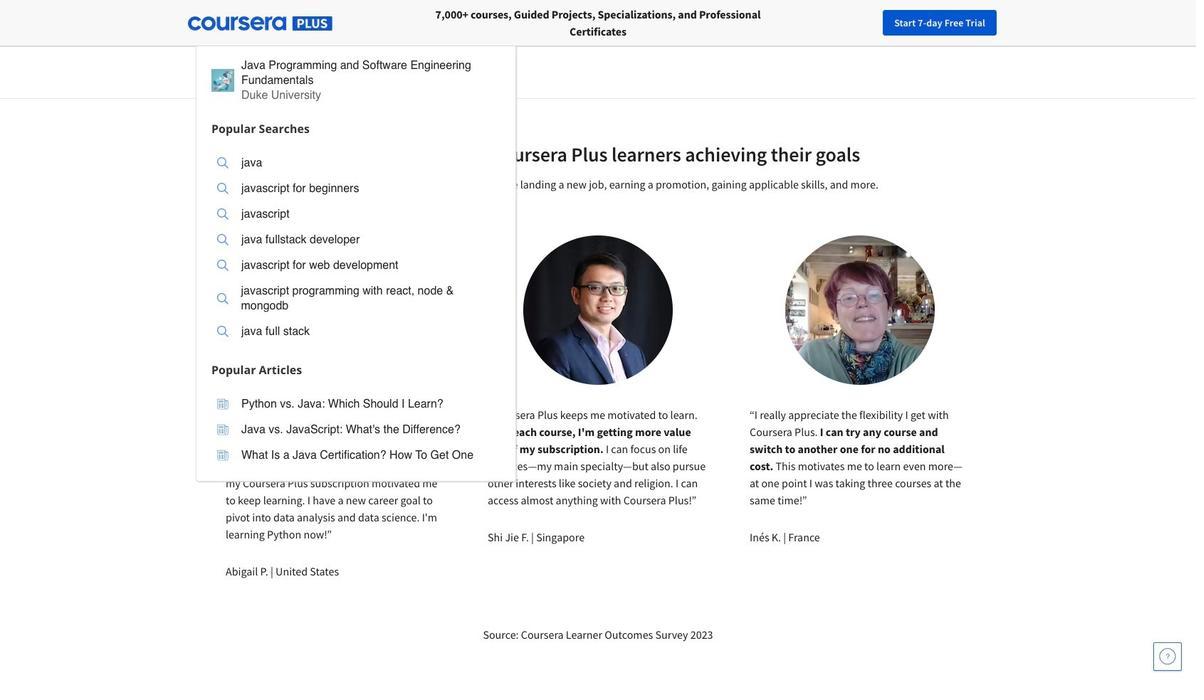 Task type: vqa. For each thing, say whether or not it's contained in the screenshot.
SUGGESTION IMAGE
yes



Task type: describe. For each thing, give the bounding box(es) containing it.
coursera plus image
[[188, 16, 333, 31]]

e.g. Machine Learning text field
[[326, 0, 841, 11]]

help center image
[[1160, 649, 1177, 666]]



Task type: locate. For each thing, give the bounding box(es) containing it.
list box
[[197, 141, 516, 357], [197, 383, 516, 481]]

learner image inés k. image
[[786, 236, 935, 385]]

2 list box from the top
[[197, 383, 516, 481]]

What do you want to learn? text field
[[196, 9, 509, 37]]

learner image abigail p. image
[[261, 236, 411, 385]]

autocomplete results list box
[[196, 43, 516, 482]]

learner image shi jie f. image
[[524, 236, 673, 385]]

0 vertical spatial list box
[[197, 141, 516, 357]]

1 vertical spatial list box
[[197, 383, 516, 481]]

1 list box from the top
[[197, 141, 516, 357]]

None search field
[[196, 9, 538, 482]]

suggestion image image
[[212, 69, 234, 92], [217, 157, 229, 169], [217, 183, 229, 194], [217, 209, 229, 220], [217, 234, 229, 246], [217, 260, 229, 271], [217, 293, 228, 305], [217, 326, 229, 338], [217, 399, 229, 410], [217, 425, 229, 436], [217, 450, 229, 462]]



